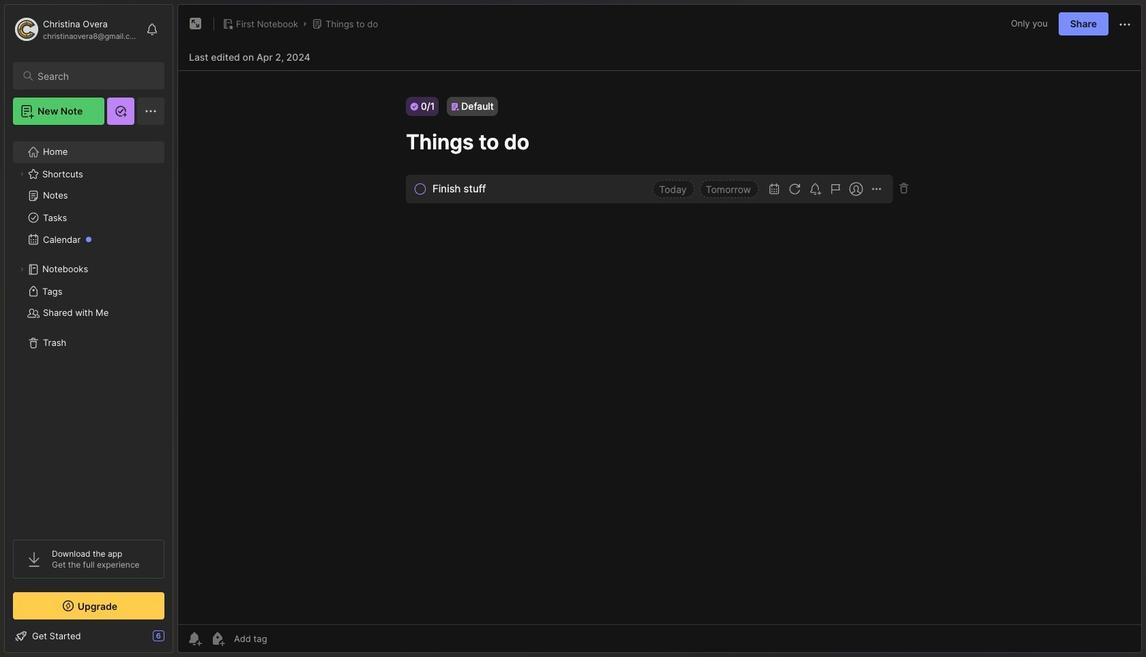 Task type: vqa. For each thing, say whether or not it's contained in the screenshot.
Note Editor text field
yes



Task type: locate. For each thing, give the bounding box(es) containing it.
Note Editor text field
[[178, 70, 1142, 625]]

tree inside main element
[[5, 133, 173, 528]]

note window element
[[177, 4, 1143, 657]]

more actions image
[[1117, 16, 1134, 33]]

Account field
[[13, 16, 139, 43]]

More actions field
[[1117, 15, 1134, 33]]

tree
[[5, 133, 173, 528]]

None search field
[[38, 68, 152, 84]]

click to collapse image
[[172, 632, 183, 649]]

add a reminder image
[[186, 631, 203, 647]]



Task type: describe. For each thing, give the bounding box(es) containing it.
Search text field
[[38, 70, 152, 83]]

Add tag field
[[233, 633, 336, 645]]

expand notebooks image
[[18, 266, 26, 274]]

none search field inside main element
[[38, 68, 152, 84]]

Help and Learning task checklist field
[[5, 625, 173, 647]]

main element
[[0, 0, 177, 657]]

expand note image
[[188, 16, 204, 32]]

add tag image
[[210, 631, 226, 647]]



